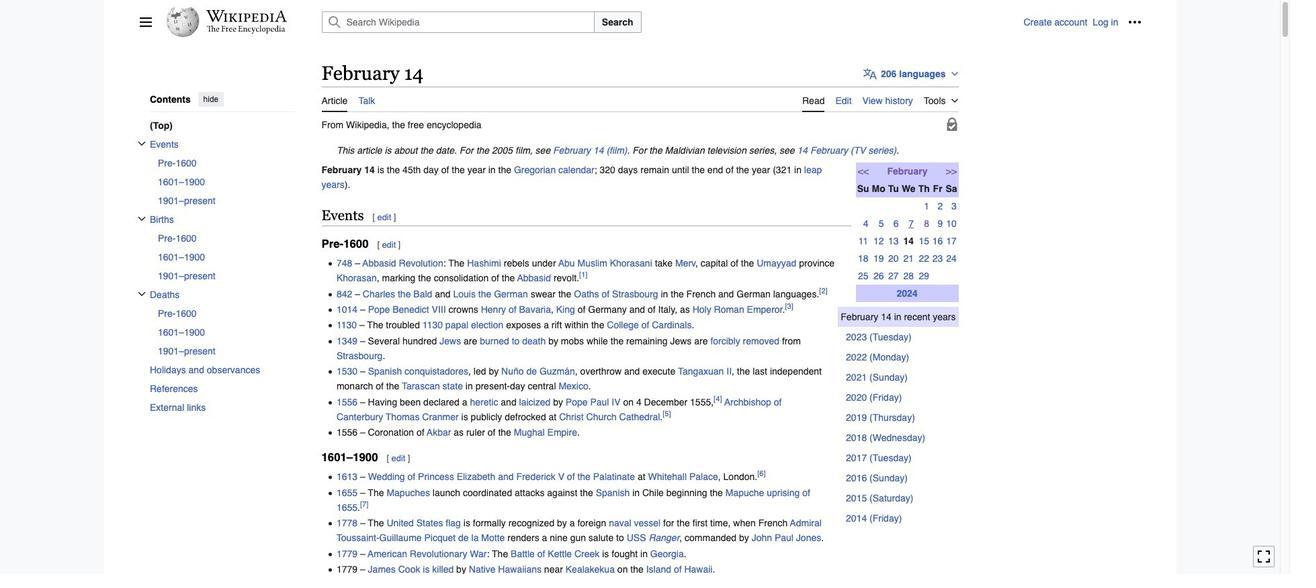 Task type: describe. For each thing, give the bounding box(es) containing it.
page protected with pending changes image
[[945, 117, 959, 131]]

x small image
[[137, 290, 145, 298]]

wikipedia image
[[206, 10, 287, 22]]

1 x small image from the top
[[137, 139, 145, 147]]

Search Wikipedia search field
[[322, 11, 595, 33]]

2 x small image from the top
[[137, 215, 145, 223]]

menu image
[[139, 15, 152, 29]]

log in and more options image
[[1128, 15, 1141, 29]]

language progressive image
[[864, 67, 877, 81]]



Task type: locate. For each thing, give the bounding box(es) containing it.
None search field
[[305, 11, 1024, 33]]

note
[[322, 143, 959, 158]]

1 vertical spatial x small image
[[137, 215, 145, 223]]

x small image
[[137, 139, 145, 147], [137, 215, 145, 223]]

0 vertical spatial x small image
[[137, 139, 145, 147]]

main content
[[316, 61, 1141, 575]]

fullscreen image
[[1257, 551, 1271, 564]]

the free encyclopedia image
[[207, 26, 286, 34]]

personal tools navigation
[[1024, 11, 1146, 33]]



Task type: vqa. For each thing, say whether or not it's contained in the screenshot.
the Page semi-protected Image
no



